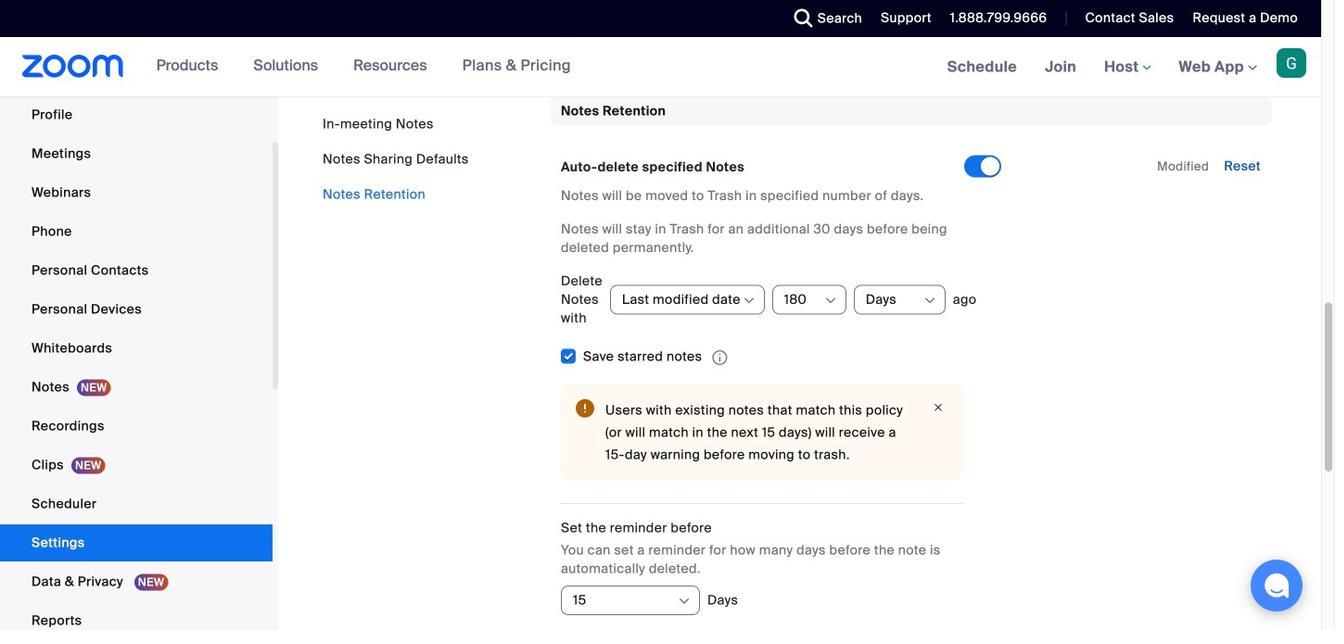 Task type: describe. For each thing, give the bounding box(es) containing it.
warning image
[[576, 400, 594, 418]]

0 vertical spatial show options image
[[922, 294, 937, 308]]

zoom logo image
[[22, 55, 124, 78]]

2 show options image from the left
[[823, 294, 838, 308]]

product information navigation
[[142, 37, 585, 96]]

notes retention element
[[550, 97, 1272, 630]]

close image
[[927, 400, 949, 416]]

open chat image
[[1264, 573, 1290, 599]]

meetings navigation
[[933, 37, 1321, 98]]

1 vertical spatial show options image
[[677, 594, 692, 609]]



Task type: locate. For each thing, give the bounding box(es) containing it.
alert
[[561, 385, 964, 481]]

alert inside notes retention element
[[561, 385, 964, 481]]

1 horizontal spatial show options image
[[823, 294, 838, 308]]

show options image
[[922, 294, 937, 308], [677, 594, 692, 609]]

application inside notes retention element
[[583, 348, 735, 366]]

profile picture image
[[1277, 48, 1306, 78]]

menu bar
[[323, 115, 469, 204]]

0 horizontal spatial show options image
[[742, 294, 756, 308]]

1 show options image from the left
[[742, 294, 756, 308]]

show options image
[[742, 294, 756, 308], [823, 294, 838, 308]]

personal menu menu
[[0, 57, 273, 630]]

application
[[583, 348, 735, 366]]

0 horizontal spatial show options image
[[677, 594, 692, 609]]

banner
[[0, 37, 1321, 98]]

1 horizontal spatial show options image
[[922, 294, 937, 308]]



Task type: vqa. For each thing, say whether or not it's contained in the screenshot.
leftmost Show options image
yes



